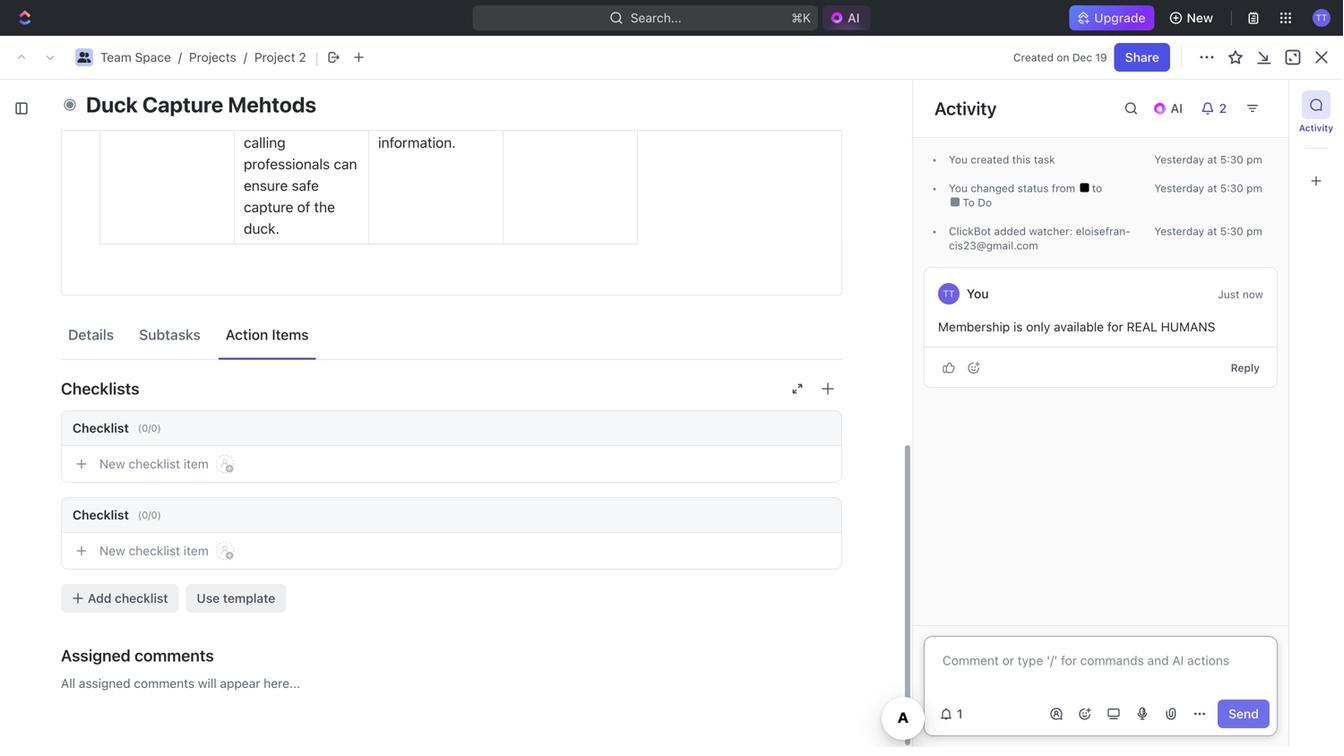 Task type: describe. For each thing, give the bounding box(es) containing it.
all assigned comments will appear here...
[[61, 676, 300, 691]]

1 button
[[932, 700, 974, 729]]

team for team space
[[33, 50, 64, 65]]

2 inside team space / projects / project 2 |
[[299, 50, 306, 65]]

0 vertical spatial you
[[949, 153, 968, 166]]

reply button
[[1224, 357, 1268, 379]]

tt button
[[1308, 4, 1337, 32]]

customize
[[1191, 166, 1254, 181]]

humans
[[1161, 320, 1216, 334]]

yesterday at 5:30 pm for changed status from
[[1155, 182, 1263, 195]]

are
[[305, 91, 325, 108]]

share for 2nd share button from the right
[[1126, 50, 1160, 65]]

professional
[[109, 91, 196, 108]]

team space
[[33, 50, 104, 65]]

1 vertical spatial add task button
[[85, 372, 153, 393]]

at for added watcher:
[[1208, 225, 1218, 238]]

to do inside task sidebar content section
[[960, 196, 992, 209]]

a
[[378, 69, 388, 87]]

from
[[1052, 182, 1076, 195]]

is
[[1014, 320, 1023, 334]]

details button
[[61, 318, 121, 351]]

1 share button from the left
[[1115, 43, 1171, 72]]

checklists
[[61, 379, 139, 398]]

information.
[[378, 134, 456, 151]]

dec
[[1073, 51, 1093, 64]]

status
[[1018, 182, 1049, 195]]

subtasks
[[139, 326, 201, 343]]

subtasks button
[[132, 318, 208, 351]]

projects link up duck capture mehtods
[[189, 50, 236, 65]]

ai button
[[1146, 94, 1194, 123]]

0 horizontal spatial ai
[[848, 10, 860, 25]]

template
[[223, 591, 276, 606]]

available
[[1054, 320, 1105, 334]]

duck capture mehtods
[[86, 92, 317, 117]]

2 new checklist item from the top
[[100, 544, 209, 558]]

task 1
[[93, 312, 130, 327]]

2 inside dropdown button
[[1220, 101, 1227, 116]]

you for changed status from
[[949, 182, 968, 195]]

professionals
[[244, 156, 330, 173]]

eloisefran
[[1076, 225, 1131, 238]]

2 horizontal spatial to
[[1093, 182, 1103, 195]]

very
[[513, 69, 542, 87]]

at for changed status from
[[1208, 182, 1218, 195]]

task right 2 dropdown button
[[1241, 115, 1268, 130]]

project inside team space / projects / project 2 |
[[254, 50, 296, 65]]

upgrade
[[1095, 10, 1146, 25]]

can
[[334, 156, 357, 173]]

projects link up calling at the top left of page
[[119, 47, 193, 68]]

1 checklist (0/0) from the top
[[73, 421, 161, 436]]

contact
[[378, 113, 428, 130]]

yesterday for changed status from
[[1155, 182, 1205, 195]]

created
[[1014, 51, 1054, 64]]

⌘k
[[792, 10, 811, 25]]

comments inside dropdown button
[[135, 646, 214, 666]]

membership is only available for real humans
[[939, 320, 1219, 334]]

task down task 2
[[120, 375, 146, 390]]

now
[[1243, 288, 1264, 301]]

do inside task sidebar content section
[[978, 196, 992, 209]]

of
[[297, 199, 310, 216]]

watcher:
[[1030, 225, 1073, 238]]

send button
[[1218, 700, 1270, 729]]

search...
[[631, 10, 682, 25]]

4 / from the left
[[244, 50, 247, 65]]

a local animal rescue center's contact information.
[[378, 69, 483, 151]]

added watcher:
[[992, 225, 1076, 238]]

calendar link
[[186, 161, 243, 186]]

tt inside task sidebar content section
[[944, 289, 955, 299]]

gantt
[[341, 166, 374, 181]]

checklists button
[[61, 368, 843, 411]]

add for the topmost add task button
[[1214, 115, 1238, 130]]

table
[[276, 166, 308, 181]]

this
[[1013, 153, 1031, 166]]

pm for changed status from
[[1247, 182, 1263, 195]]

task down task 1
[[93, 343, 120, 358]]

assignees button
[[457, 207, 540, 228]]

1 vertical spatial ai button
[[1146, 94, 1194, 123]]

ensure
[[244, 177, 288, 194]]

projects inside team space / projects / project 2 |
[[189, 50, 236, 65]]

add for add task button to the bottom
[[93, 375, 116, 390]]

task sidebar content section
[[909, 80, 1289, 748]]

action items
[[226, 326, 309, 343]]

membership
[[939, 320, 1011, 334]]

0 vertical spatial ai button
[[823, 5, 871, 30]]

task up task 2
[[93, 312, 120, 327]]

2 checklist (0/0) from the top
[[73, 508, 161, 523]]

all
[[61, 676, 75, 691]]

assigned comments
[[61, 646, 214, 666]]

task 2 link
[[89, 338, 353, 364]]

action items button
[[219, 318, 316, 351]]

1 projects from the left
[[142, 50, 189, 65]]

use template button
[[186, 584, 286, 613]]

items
[[272, 326, 309, 343]]

activity inside task sidebar content section
[[935, 98, 997, 119]]

1 inside 1 button
[[957, 707, 963, 722]]

local
[[391, 69, 422, 87]]

1 yesterday from the top
[[1155, 153, 1205, 166]]

duck
[[86, 92, 138, 117]]

project inside project 2 link
[[226, 50, 269, 65]]

19
[[1096, 51, 1108, 64]]

reply
[[1231, 362, 1260, 374]]

if the above methods are unsuccessful, calling professionals can ensure safe capture of the duck.
[[244, 69, 361, 237]]

customize button
[[1168, 161, 1260, 186]]

add task for add task button to the bottom
[[93, 375, 146, 390]]

table link
[[272, 161, 308, 186]]

services
[[109, 113, 169, 130]]

task sidebar navigation tab list
[[1297, 91, 1337, 195]]

task
[[1034, 153, 1056, 166]]

capture
[[142, 92, 223, 117]]

created on dec 19
[[1014, 51, 1108, 64]]

checklist inside button
[[115, 591, 168, 606]]

team space / projects / project 2 |
[[100, 48, 319, 66]]

0 vertical spatial add task button
[[1203, 108, 1279, 137]]

team space link up calling at the top left of page
[[100, 50, 171, 65]]

automations button
[[1181, 44, 1274, 71]]

3 / from the left
[[197, 50, 201, 65]]



Task type: vqa. For each thing, say whether or not it's contained in the screenshot.
tree within the Sidebar navigation
no



Task type: locate. For each thing, give the bounding box(es) containing it.
(0/0) right 4
[[138, 423, 161, 434]]

1 5:30 from the top
[[1221, 153, 1244, 166]]

1
[[124, 312, 130, 327], [957, 707, 963, 722]]

upgrade link
[[1070, 5, 1155, 30]]

2 vertical spatial add
[[88, 591, 112, 606]]

to down checklists
[[66, 425, 81, 438]]

projects up calling at the top left of page
[[142, 50, 189, 65]]

to
[[1093, 182, 1103, 195], [963, 196, 975, 209], [66, 425, 81, 438]]

1 vertical spatial to do
[[66, 425, 101, 438]]

2 item from the top
[[184, 544, 209, 558]]

team inside team space / projects / project 2 |
[[100, 50, 132, 65]]

share for first share button from the right
[[1128, 50, 1162, 65]]

0 vertical spatial the
[[256, 69, 277, 87]]

1 horizontal spatial space
[[135, 50, 171, 65]]

use template
[[197, 591, 276, 606]]

added
[[995, 225, 1027, 238]]

1 vertical spatial at
[[1208, 182, 1218, 195]]

0 vertical spatial to do
[[960, 196, 992, 209]]

yesterday at 5:30 pm for added watcher:
[[1155, 225, 1263, 238]]

project 2 link up above
[[254, 50, 306, 65]]

project 2 up if
[[226, 50, 280, 65]]

project down user group image
[[43, 107, 124, 137]]

0 horizontal spatial space
[[68, 50, 104, 65]]

/ up "capture"
[[178, 50, 182, 65]]

yesterday at 5:30 pm
[[1155, 153, 1263, 166], [1155, 182, 1263, 195], [1155, 225, 1263, 238]]

1 vertical spatial pm
[[1247, 182, 1263, 195]]

you for just now
[[967, 286, 989, 301]]

0 vertical spatial new checklist item
[[100, 457, 209, 472]]

activity inside task sidebar navigation tab list
[[1300, 123, 1334, 133]]

2 vertical spatial yesterday
[[1155, 225, 1205, 238]]

space up duck on the left of page
[[68, 50, 104, 65]]

new down 4
[[100, 457, 125, 472]]

comments up all assigned comments will appear here...
[[135, 646, 214, 666]]

2 share from the left
[[1128, 50, 1162, 65]]

1 horizontal spatial to
[[963, 196, 975, 209]]

(0/0)
[[138, 423, 161, 434], [138, 510, 161, 521]]

space
[[68, 50, 104, 65], [135, 50, 171, 65]]

0 vertical spatial checklist
[[73, 421, 129, 436]]

2 yesterday at 5:30 pm from the top
[[1155, 182, 1263, 195]]

add task up customize
[[1214, 115, 1268, 130]]

2 vertical spatial to
[[66, 425, 81, 438]]

yesterday up search tasks... text box
[[1155, 182, 1205, 195]]

3 5:30 from the top
[[1221, 225, 1244, 238]]

1 (0/0) from the top
[[138, 423, 161, 434]]

yesterday for added watcher:
[[1155, 225, 1205, 238]]

1 vertical spatial to
[[963, 196, 975, 209]]

1 vertical spatial add
[[93, 375, 116, 390]]

1 vertical spatial yesterday
[[1155, 182, 1205, 195]]

project 2 link
[[204, 47, 284, 68], [254, 50, 306, 65]]

only
[[1027, 320, 1051, 334]]

add checklist button
[[61, 584, 179, 613]]

2 vertical spatial 5:30
[[1221, 225, 1244, 238]]

1 vertical spatial yesterday at 5:30 pm
[[1155, 182, 1263, 195]]

you created this task
[[949, 153, 1056, 166]]

0 vertical spatial comments
[[135, 646, 214, 666]]

(0/0) up 'add checklist'
[[138, 510, 161, 521]]

1 horizontal spatial add task
[[1214, 115, 1268, 130]]

0 vertical spatial at
[[1208, 153, 1218, 166]]

3 at from the top
[[1208, 225, 1218, 238]]

team right user group icon
[[33, 50, 64, 65]]

1 vertical spatial tt
[[944, 289, 955, 299]]

0 vertical spatial ai
[[848, 10, 860, 25]]

2 5:30 from the top
[[1221, 182, 1244, 195]]

cis23@gmail.com
[[949, 225, 1131, 252]]

ai left 2 dropdown button
[[1171, 101, 1183, 116]]

do down "changed"
[[978, 196, 992, 209]]

animal
[[425, 69, 468, 87]]

1 team from the left
[[33, 50, 64, 65]]

1 checklist from the top
[[73, 421, 129, 436]]

1 vertical spatial new checklist item
[[100, 544, 209, 558]]

appear
[[220, 676, 260, 691]]

1 horizontal spatial do
[[978, 196, 992, 209]]

/
[[112, 50, 116, 65], [178, 50, 182, 65], [197, 50, 201, 65], [244, 50, 247, 65]]

the
[[256, 69, 277, 87], [314, 199, 335, 216]]

safe
[[292, 177, 319, 194]]

details
[[68, 326, 114, 343]]

/ up calling at the top left of page
[[112, 50, 116, 65]]

2 vertical spatial you
[[967, 286, 989, 301]]

team up calling at the top left of page
[[100, 50, 132, 65]]

0 vertical spatial item
[[184, 457, 209, 472]]

1 horizontal spatial ai
[[1171, 101, 1183, 116]]

checklist (0/0)
[[73, 421, 161, 436], [73, 508, 161, 523]]

methods
[[244, 91, 301, 108]]

ai button
[[823, 5, 871, 30], [1146, 94, 1194, 123]]

1 vertical spatial checklist
[[73, 508, 129, 523]]

0 horizontal spatial to do
[[66, 425, 101, 438]]

2 share button from the left
[[1117, 43, 1173, 72]]

0 vertical spatial 5:30
[[1221, 153, 1244, 166]]

0 horizontal spatial add task
[[93, 375, 146, 390]]

user group image
[[17, 53, 28, 62]]

unsuccessful,
[[244, 113, 333, 130]]

1 horizontal spatial team
[[100, 50, 132, 65]]

1 horizontal spatial 1
[[957, 707, 963, 722]]

new up add checklist button
[[100, 544, 125, 558]]

changed
[[971, 182, 1015, 195]]

at down customize
[[1208, 182, 1218, 195]]

space up calling at the top left of page
[[135, 50, 171, 65]]

very high
[[513, 69, 576, 87]]

automations
[[1190, 50, 1265, 65]]

at up customize
[[1208, 153, 1218, 166]]

pm for added watcher:
[[1247, 225, 1263, 238]]

projects
[[142, 50, 189, 65], [189, 50, 236, 65]]

add
[[1214, 115, 1238, 130], [93, 375, 116, 390], [88, 591, 112, 606]]

1 inside task 1 link
[[124, 312, 130, 327]]

calendar
[[189, 166, 243, 181]]

0 horizontal spatial activity
[[935, 98, 997, 119]]

0 vertical spatial do
[[978, 196, 992, 209]]

for
[[1108, 320, 1124, 334]]

1 horizontal spatial to do
[[960, 196, 992, 209]]

2 vertical spatial checklist
[[115, 591, 168, 606]]

1 item from the top
[[184, 457, 209, 472]]

1 yesterday at 5:30 pm from the top
[[1155, 153, 1263, 166]]

above
[[281, 69, 320, 87]]

you left "changed"
[[949, 182, 968, 195]]

1 / from the left
[[112, 50, 116, 65]]

checklist
[[129, 457, 180, 472], [129, 544, 180, 558], [115, 591, 168, 606]]

comments down assigned comments
[[134, 676, 195, 691]]

duck.
[[244, 220, 280, 237]]

2 button
[[1194, 94, 1239, 123]]

project 2 link up if
[[204, 47, 284, 68]]

0 vertical spatial add task
[[1214, 115, 1268, 130]]

checklist (0/0) down checklists
[[73, 421, 161, 436]]

2 vertical spatial at
[[1208, 225, 1218, 238]]

0 horizontal spatial tt
[[944, 289, 955, 299]]

0 vertical spatial checklist (0/0)
[[73, 421, 161, 436]]

2 / from the left
[[178, 50, 182, 65]]

pm up now
[[1247, 225, 1263, 238]]

task 2
[[93, 343, 131, 358]]

1 vertical spatial 1
[[957, 707, 963, 722]]

the right of
[[314, 199, 335, 216]]

ai inside dropdown button
[[1171, 101, 1183, 116]]

ai right ⌘k
[[848, 10, 860, 25]]

add up customize
[[1214, 115, 1238, 130]]

add task button up customize
[[1203, 108, 1279, 137]]

new inside button
[[1187, 10, 1214, 25]]

/ up duck capture mehtods
[[197, 50, 201, 65]]

1 vertical spatial new
[[100, 457, 125, 472]]

3 pm from the top
[[1247, 225, 1263, 238]]

send
[[1229, 707, 1260, 722]]

0 vertical spatial tt
[[1316, 12, 1328, 23]]

1 vertical spatial the
[[314, 199, 335, 216]]

2 vertical spatial pm
[[1247, 225, 1263, 238]]

project up if
[[226, 50, 269, 65]]

just
[[1219, 288, 1240, 301]]

1 vertical spatial add task
[[93, 375, 146, 390]]

1 vertical spatial activity
[[1300, 123, 1334, 133]]

will
[[198, 676, 217, 691]]

add task for the topmost add task button
[[1214, 115, 1268, 130]]

1 vertical spatial 5:30
[[1221, 182, 1244, 195]]

1 vertical spatial item
[[184, 544, 209, 558]]

/ up if
[[244, 50, 247, 65]]

1 horizontal spatial tt
[[1316, 12, 1328, 23]]

1 share from the left
[[1126, 50, 1160, 65]]

assignees
[[479, 211, 532, 224]]

1 vertical spatial do
[[84, 425, 101, 438]]

user group image
[[78, 52, 91, 63]]

you
[[949, 153, 968, 166], [949, 182, 968, 195], [967, 286, 989, 301]]

0 vertical spatial new
[[1187, 10, 1214, 25]]

project up above
[[254, 50, 296, 65]]

1 vertical spatial comments
[[134, 676, 195, 691]]

new checklist item down 4
[[100, 457, 209, 472]]

mehtods
[[228, 92, 317, 117]]

|
[[315, 48, 319, 66]]

2 vertical spatial new
[[100, 544, 125, 558]]

new checklist item up 'add checklist'
[[100, 544, 209, 558]]

0 vertical spatial yesterday at 5:30 pm
[[1155, 153, 1263, 166]]

0 horizontal spatial 1
[[124, 312, 130, 327]]

you left "created"
[[949, 153, 968, 166]]

space for team space / projects / project 2 |
[[135, 50, 171, 65]]

0 horizontal spatial the
[[256, 69, 277, 87]]

use
[[197, 591, 220, 606]]

checklist up add checklist button
[[73, 508, 129, 523]]

Search tasks... text field
[[1121, 204, 1300, 231]]

3 yesterday from the top
[[1155, 225, 1205, 238]]

ai button right ⌘k
[[823, 5, 871, 30]]

team space link up duck on the left of page
[[11, 47, 108, 68]]

new button
[[1162, 4, 1225, 32]]

to do left 4
[[66, 425, 101, 438]]

0 vertical spatial pm
[[1247, 153, 1263, 166]]

eloisefran cis23@gmail.com
[[949, 225, 1131, 252]]

0 horizontal spatial add task button
[[85, 372, 153, 393]]

created
[[971, 153, 1010, 166]]

search
[[1060, 166, 1101, 181]]

2 (0/0) from the top
[[138, 510, 161, 521]]

tt inside dropdown button
[[1316, 12, 1328, 23]]

0 vertical spatial yesterday
[[1155, 153, 1205, 166]]

2 projects from the left
[[189, 50, 236, 65]]

1 horizontal spatial the
[[314, 199, 335, 216]]

project 2 down calling at the top left of page
[[43, 107, 150, 137]]

0 horizontal spatial ai button
[[823, 5, 871, 30]]

pm
[[1247, 153, 1263, 166], [1247, 182, 1263, 195], [1247, 225, 1263, 238]]

clickbot
[[949, 225, 992, 238]]

at down customize button
[[1208, 225, 1218, 238]]

5:30 for changed status from
[[1221, 182, 1244, 195]]

task
[[1241, 115, 1268, 130], [93, 312, 120, 327], [93, 343, 120, 358], [120, 375, 146, 390]]

yesterday up customize
[[1155, 153, 1205, 166]]

0 horizontal spatial team
[[33, 50, 64, 65]]

team space link
[[11, 47, 108, 68], [100, 50, 171, 65]]

share button
[[1115, 43, 1171, 72], [1117, 43, 1173, 72]]

add up the assigned
[[88, 591, 112, 606]]

add task
[[1214, 115, 1268, 130], [93, 375, 146, 390]]

0 vertical spatial checklist
[[129, 457, 180, 472]]

2 pm from the top
[[1247, 182, 1263, 195]]

calling
[[244, 134, 286, 151]]

new up 'automations'
[[1187, 10, 1214, 25]]

just now
[[1219, 288, 1264, 301]]

2 team from the left
[[100, 50, 132, 65]]

1 at from the top
[[1208, 153, 1218, 166]]

you up membership
[[967, 286, 989, 301]]

yesterday down customize button
[[1155, 225, 1205, 238]]

yesterday at 5:30 pm up customize
[[1155, 153, 1263, 166]]

pm down customize
[[1247, 182, 1263, 195]]

team for team space / projects / project 2 |
[[100, 50, 132, 65]]

0 vertical spatial (0/0)
[[138, 423, 161, 434]]

2 space from the left
[[135, 50, 171, 65]]

1 vertical spatial project 2
[[43, 107, 150, 137]]

1 vertical spatial you
[[949, 182, 968, 195]]

projects link
[[119, 47, 193, 68], [189, 50, 236, 65]]

changed status from
[[968, 182, 1079, 195]]

1 space from the left
[[68, 50, 104, 65]]

space inside team space / projects / project 2 |
[[135, 50, 171, 65]]

to do down "changed"
[[960, 196, 992, 209]]

1 horizontal spatial add task button
[[1203, 108, 1279, 137]]

rescue
[[378, 91, 422, 108]]

2 at from the top
[[1208, 182, 1218, 195]]

1 pm from the top
[[1247, 153, 1263, 166]]

1 vertical spatial ai
[[1171, 101, 1183, 116]]

1 new checklist item from the top
[[100, 457, 209, 472]]

space for team space
[[68, 50, 104, 65]]

here...
[[264, 676, 300, 691]]

checklist (0/0) up add checklist button
[[73, 508, 161, 523]]

2 yesterday from the top
[[1155, 182, 1205, 195]]

1 horizontal spatial project 2
[[226, 50, 280, 65]]

add down task 2
[[93, 375, 116, 390]]

calling professional services
[[109, 69, 199, 130]]

0 vertical spatial 1
[[124, 312, 130, 327]]

yesterday at 5:30 pm down customize button
[[1155, 225, 1263, 238]]

1 horizontal spatial ai button
[[1146, 94, 1194, 123]]

center's
[[426, 91, 479, 108]]

0 vertical spatial activity
[[935, 98, 997, 119]]

do left 4
[[84, 425, 101, 438]]

0 vertical spatial add
[[1214, 115, 1238, 130]]

item
[[184, 457, 209, 472], [184, 544, 209, 558]]

0 horizontal spatial to
[[66, 425, 81, 438]]

to down the search
[[1093, 182, 1103, 195]]

1 vertical spatial (0/0)
[[138, 510, 161, 521]]

2 checklist from the top
[[73, 508, 129, 523]]

0 vertical spatial to
[[1093, 182, 1103, 195]]

0 vertical spatial project 2
[[226, 50, 280, 65]]

1 vertical spatial checklist (0/0)
[[73, 508, 161, 523]]

high
[[546, 69, 576, 87]]

checklist down checklists
[[73, 421, 129, 436]]

0 horizontal spatial do
[[84, 425, 101, 438]]

to down "changed"
[[963, 196, 975, 209]]

add task down task 2
[[93, 375, 146, 390]]

assigned
[[79, 676, 131, 691]]

pm up customize
[[1247, 153, 1263, 166]]

0 horizontal spatial project 2
[[43, 107, 150, 137]]

1 vertical spatial checklist
[[129, 544, 180, 558]]

5:30 for added watcher:
[[1221, 225, 1244, 238]]

projects up duck capture mehtods
[[189, 50, 236, 65]]

new checklist item
[[100, 457, 209, 472], [100, 544, 209, 558]]

ai button down automations 'button'
[[1146, 94, 1194, 123]]

add task button down task 2
[[85, 372, 153, 393]]

ai
[[848, 10, 860, 25], [1171, 101, 1183, 116]]

2 vertical spatial yesterday at 5:30 pm
[[1155, 225, 1263, 238]]

yesterday at 5:30 pm down customize
[[1155, 182, 1263, 195]]

the right if
[[256, 69, 277, 87]]

1 horizontal spatial activity
[[1300, 123, 1334, 133]]

action
[[226, 326, 268, 343]]

3 yesterday at 5:30 pm from the top
[[1155, 225, 1263, 238]]



